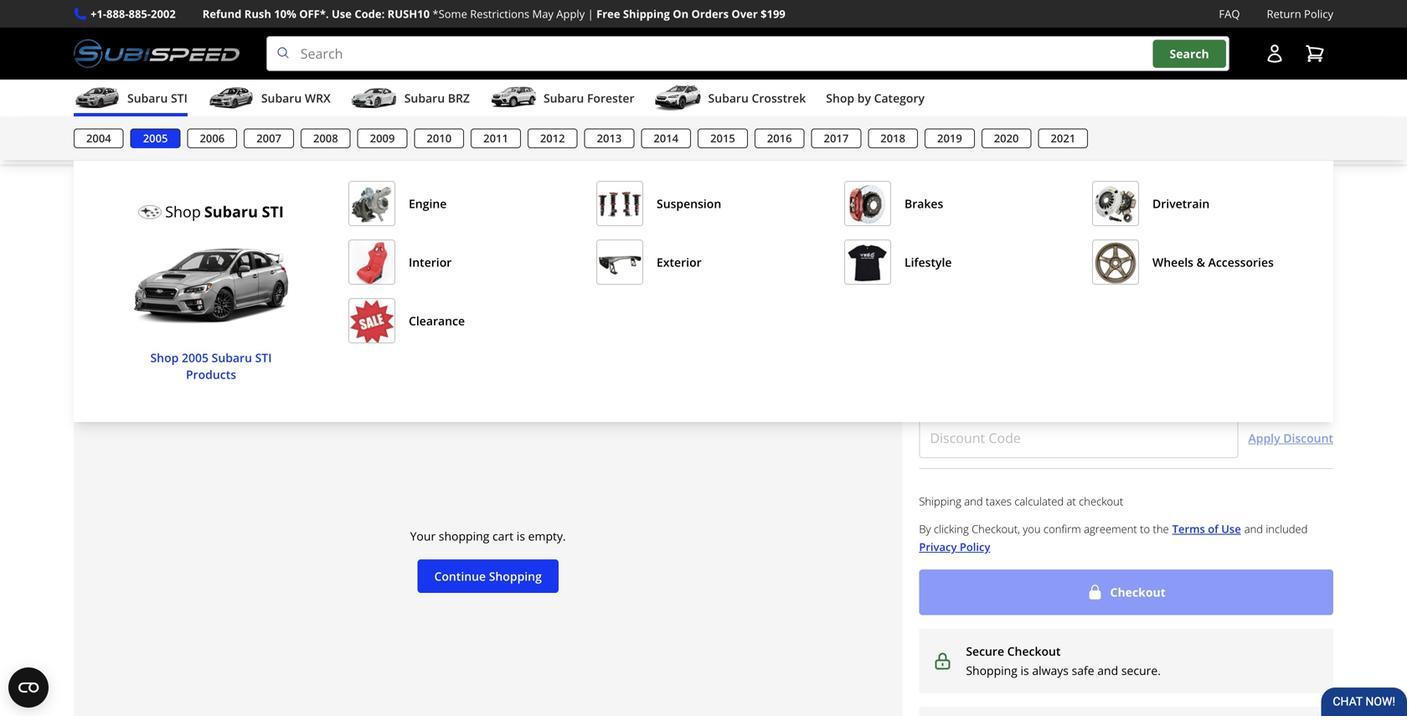 Task type: describe. For each thing, give the bounding box(es) containing it.
2010
[[427, 131, 452, 146]]

shopping inside secure checkout shopping is always safe and secure.
[[966, 663, 1018, 679]]

2015 button
[[698, 129, 748, 148]]

on
[[673, 6, 689, 21]]

shop 2005 subaru sti products
[[150, 350, 272, 383]]

2009
[[370, 131, 395, 146]]

main element
[[0, 80, 1408, 422]]

exterior button
[[597, 240, 818, 286]]

clicking
[[934, 522, 969, 537]]

is for empty.
[[517, 528, 525, 544]]

shipping and taxes calculated at checkout
[[919, 494, 1124, 509]]

for
[[1219, 266, 1235, 282]]

secure
[[966, 644, 1005, 659]]

checkout button
[[919, 570, 1334, 615]]

clearance button
[[349, 298, 570, 344]]

subaru crosstrek
[[708, 90, 806, 106]]

subaru inside shop 2005 subaru sti products
[[212, 350, 252, 366]]

shop for shop 2005 subaru sti products
[[150, 350, 179, 366]]

empty.
[[528, 528, 566, 544]]

cart
[[199, 180, 235, 203]]

interior button
[[349, 240, 570, 286]]

2017 button
[[812, 129, 862, 148]]

crosstrek
[[752, 90, 806, 106]]

|
[[588, 6, 594, 21]]

199.00
[[1179, 266, 1215, 282]]

shop for shop subaru sti
[[165, 202, 201, 222]]

2013
[[597, 131, 622, 146]]

calculated
[[1015, 494, 1064, 509]]

lifestyle button
[[845, 240, 1066, 286]]

subaru sti
[[127, 90, 188, 106]]

$
[[1172, 266, 1179, 282]]

&
[[1197, 254, 1206, 270]]

checkout inside "button"
[[1111, 584, 1166, 600]]

at
[[1067, 494, 1076, 509]]

cart
[[493, 528, 514, 544]]

a subaru crosstrek thumbnail image image
[[655, 86, 702, 111]]

lifestyle
[[905, 254, 952, 270]]

sti inside dropdown button
[[171, 90, 188, 106]]

and inside by clicking checkout, you confirm agreement to the terms of use and included privacy policy
[[1245, 522, 1264, 537]]

subispeed logo image
[[74, 36, 239, 71]]

a subaru brz thumbnail image image
[[351, 86, 398, 111]]

to
[[1140, 522, 1151, 537]]

orders
[[692, 6, 729, 21]]

wrx
[[305, 90, 331, 106]]

terms of use link
[[1173, 520, 1241, 538]]

checkout inside secure checkout shopping is always safe and secure.
[[1008, 644, 1061, 659]]

included
[[1266, 522, 1308, 537]]

your for your shopping cart is empty.
[[410, 528, 436, 544]]

lifestyle link
[[845, 240, 1066, 286]]

subaru sti element
[[0, 117, 1408, 422]]

1 vertical spatial sti
[[262, 202, 284, 222]]

2018 button
[[868, 129, 918, 148]]

shop by category
[[826, 90, 925, 106]]

and inside secure checkout shopping is always safe and secure.
[[1098, 663, 1119, 679]]

wheels & accessories link
[[1093, 240, 1314, 286]]

clearance
[[409, 313, 465, 329]]

2007 button
[[244, 129, 294, 148]]

885-
[[129, 6, 151, 21]]

continue
[[434, 568, 486, 584]]

subaru logo image
[[138, 200, 162, 224]]

shop jdm and domestic 1, 2, or 3 piece wheels for your subaru from top brands like advan, volk, weds sport, apex race wheels, and more! image
[[1093, 241, 1139, 286]]

always
[[1033, 663, 1069, 679]]

you
[[1023, 522, 1041, 537]]

shop engine car parts and accessories for your subaru from top brands like cobb, iag, perrin, factionfab, grimmspeed, and more! image
[[349, 182, 395, 227]]

button image
[[1265, 44, 1285, 64]]

shop clearance items for big savings for your subaru on subispeed image
[[349, 299, 395, 344]]

rush10
[[388, 6, 430, 21]]

subaru down 2006 "dropdown button"
[[204, 202, 258, 222]]

2014 button
[[641, 129, 691, 148]]

drivetrain for your subaru. if you're looking for a clutch replacement or upgrade, fuel lines, flex fuel conversion look here for all your drivetrain needs for your subaru image
[[1093, 182, 1139, 227]]

brakes
[[905, 196, 944, 212]]

2017
[[824, 131, 849, 146]]

2011 button
[[471, 129, 521, 148]]

subaru brz button
[[351, 83, 470, 117]]

drivetrain link
[[1093, 181, 1314, 227]]

subaru wrx
[[261, 90, 331, 106]]

a subaru sti image
[[127, 224, 295, 350]]

open widget image
[[8, 668, 49, 708]]

refund
[[203, 6, 242, 21]]

category
[[874, 90, 925, 106]]

checkout,
[[972, 522, 1020, 537]]

from body kits, front lips, to tail lights, headlights, and more shop top exterior brands for your subaru from maxton design, olm, subispeed, apr, valenti, and more image
[[597, 241, 643, 286]]

shop 2005 subaru sti products link
[[127, 350, 295, 383]]

confirm
[[1044, 522, 1082, 537]]

clearance link
[[349, 298, 570, 344]]

over
[[732, 6, 758, 21]]

shop all your interior upgrades, mods, and accessories for your subaru from top brands like olm, nrg, sparco, oem jdm subaru parts, and more image
[[349, 241, 395, 286]]

code:
[[355, 6, 385, 21]]

Discount Code field
[[919, 418, 1239, 458]]

products
[[186, 367, 236, 383]]

shop lifestlye accessories like t shirts, sweatshirts, waterbottles, lanyards, phone cases, and more for your subaru lifestyle. image
[[845, 241, 891, 286]]

2019
[[938, 131, 963, 146]]

shop by category button
[[826, 83, 925, 117]]

search
[[1170, 46, 1210, 61]]

interior
[[409, 254, 452, 270]]

brz
[[448, 90, 470, 106]]

use inside by clicking checkout, you confirm agreement to the terms of use and included privacy policy
[[1222, 522, 1241, 537]]

drivetrain
[[1153, 196, 1210, 212]]

is for always
[[1021, 663, 1030, 679]]

10%
[[274, 6, 296, 21]]

your shopping cart
[[74, 180, 235, 203]]

a subaru forester thumbnail image image
[[490, 86, 537, 111]]

shopping for continue
[[489, 568, 542, 584]]

subaru wrx button
[[208, 83, 331, 117]]

exterior
[[657, 254, 702, 270]]

of
[[1208, 522, 1219, 537]]

wheels & accessories
[[1153, 254, 1274, 270]]

search input field
[[266, 36, 1230, 71]]

2004 button
[[74, 129, 124, 148]]



Task type: vqa. For each thing, say whether or not it's contained in the screenshot.
empty star image to the middle
no



Task type: locate. For each thing, give the bounding box(es) containing it.
2 vertical spatial shipping
[[919, 494, 962, 509]]

2010 button
[[414, 129, 464, 148]]

the
[[1153, 522, 1169, 537]]

2012
[[540, 131, 565, 146]]

subaru up 2012
[[544, 90, 584, 106]]

0 horizontal spatial and
[[965, 494, 983, 509]]

shipping up clicking
[[919, 494, 962, 509]]

shipping for shipping and taxes calculated at checkout
[[919, 494, 962, 509]]

and left "taxes"
[[965, 494, 983, 509]]

1 horizontal spatial and
[[1098, 663, 1119, 679]]

2 horizontal spatial shopping
[[966, 663, 1018, 679]]

subaru up 2005 "dropdown button"
[[127, 90, 168, 106]]

shop subaru sti
[[165, 202, 284, 222]]

0 horizontal spatial free
[[597, 6, 620, 21]]

1 vertical spatial is
[[1021, 663, 1030, 679]]

shipping down the brakes link
[[933, 266, 980, 282]]

1 vertical spatial your
[[410, 528, 436, 544]]

policy inside 'link'
[[1305, 6, 1334, 21]]

0 vertical spatial 2005
[[143, 131, 168, 146]]

2005 up products
[[182, 350, 209, 366]]

a subaru wrx thumbnail image image
[[208, 86, 255, 111]]

your shopping cart is empty.
[[410, 528, 566, 544]]

agreement
[[1084, 522, 1138, 537]]

0 horizontal spatial is
[[517, 528, 525, 544]]

brakes and brake accessories for your subaru from top brands like stoptech, power stop, hawk, stillen, and more! image
[[845, 182, 891, 227]]

subaru for subaru brz
[[404, 90, 445, 106]]

shop inside dropdown button
[[826, 90, 855, 106]]

1 horizontal spatial checkout
[[1111, 584, 1166, 600]]

return
[[1267, 6, 1302, 21]]

off*.
[[299, 6, 329, 21]]

policy right return
[[1305, 6, 1334, 21]]

engine
[[409, 196, 447, 212]]

0 vertical spatial free
[[597, 6, 620, 21]]

your left shopping
[[410, 528, 436, 544]]

privacy
[[919, 540, 957, 555]]

continue shopping button
[[418, 560, 559, 593]]

secure checkout shopping is always safe and secure.
[[966, 644, 1161, 679]]

2005 inside shop 2005 subaru sti products
[[182, 350, 209, 366]]

forester
[[587, 90, 635, 106]]

1 horizontal spatial free
[[1238, 266, 1264, 282]]

2005 button
[[130, 129, 181, 148]]

restrictions
[[470, 6, 530, 21]]

2014
[[654, 131, 679, 146]]

subaru sti button
[[74, 83, 188, 117]]

subaru crosstrek button
[[655, 83, 806, 117]]

2016
[[767, 131, 792, 146]]

1 vertical spatial policy
[[960, 540, 991, 555]]

by clicking checkout, you confirm agreement to the terms of use and included privacy policy
[[919, 522, 1308, 555]]

a subaru sti thumbnail image image
[[74, 86, 121, 111]]

is right the "cart"
[[517, 528, 525, 544]]

1 vertical spatial checkout
[[1008, 644, 1061, 659]]

1 horizontal spatial shopping
[[489, 568, 542, 584]]

2006 button
[[187, 129, 237, 148]]

2005 down subaru sti
[[143, 131, 168, 146]]

shopping down the "cart"
[[489, 568, 542, 584]]

0 vertical spatial shopping
[[118, 180, 195, 203]]

1 vertical spatial and
[[1245, 522, 1264, 537]]

policy down checkout,
[[960, 540, 991, 555]]

888-
[[106, 6, 129, 21]]

shipping!
[[1267, 266, 1321, 282]]

shipping
[[623, 6, 670, 21], [933, 266, 980, 282], [919, 494, 962, 509]]

2 vertical spatial shop
[[150, 350, 179, 366]]

0 horizontal spatial your
[[74, 180, 113, 203]]

1 vertical spatial 2005
[[182, 350, 209, 366]]

2018
[[881, 131, 906, 146]]

0 vertical spatial sti
[[171, 90, 188, 106]]

2 vertical spatial sti
[[255, 350, 272, 366]]

0 vertical spatial and
[[965, 494, 983, 509]]

1 vertical spatial shop
[[165, 202, 201, 222]]

2 vertical spatial shopping
[[966, 663, 1018, 679]]

shopping inside button
[[489, 568, 542, 584]]

may
[[532, 6, 554, 21]]

2020
[[994, 131, 1019, 146]]

0 vertical spatial policy
[[1305, 6, 1334, 21]]

your
[[74, 180, 113, 203], [410, 528, 436, 544]]

+1-888-885-2002 link
[[90, 5, 176, 23]]

exterior link
[[597, 240, 818, 286]]

free
[[597, 6, 620, 21], [1238, 266, 1264, 282]]

shop inside shop 2005 subaru sti products
[[150, 350, 179, 366]]

1 vertical spatial shipping
[[933, 266, 980, 282]]

2009 button
[[358, 129, 408, 148]]

drivetrain button
[[1093, 181, 1314, 227]]

subaru for subaru crosstrek
[[708, 90, 749, 106]]

0 horizontal spatial 2005
[[143, 131, 168, 146]]

1 horizontal spatial is
[[1021, 663, 1030, 679]]

spend
[[1134, 266, 1169, 282]]

2015
[[711, 131, 736, 146]]

is inside secure checkout shopping is always safe and secure.
[[1021, 663, 1030, 679]]

1 horizontal spatial policy
[[1305, 6, 1334, 21]]

shipping left on
[[623, 6, 670, 21]]

1 horizontal spatial use
[[1222, 522, 1241, 537]]

safe
[[1072, 663, 1095, 679]]

1 vertical spatial free
[[1238, 266, 1264, 282]]

spend $ 199.00 for free shipping!
[[1134, 266, 1321, 282]]

shopping down secure
[[966, 663, 1018, 679]]

your down 2004 'dropdown button'
[[74, 180, 113, 203]]

and left "included"
[[1245, 522, 1264, 537]]

is
[[517, 528, 525, 544], [1021, 663, 1030, 679]]

shop 2005 subaru sti products button
[[127, 350, 295, 383]]

privacy policy link
[[919, 538, 991, 556]]

shop
[[826, 90, 855, 106], [165, 202, 201, 222], [150, 350, 179, 366]]

1 vertical spatial shopping
[[489, 568, 542, 584]]

faq
[[1219, 6, 1240, 21]]

engine link
[[349, 181, 570, 227]]

is left always
[[1021, 663, 1030, 679]]

shipping for shipping
[[933, 266, 980, 282]]

2 vertical spatial and
[[1098, 663, 1119, 679]]

subaru for subaru wrx
[[261, 90, 302, 106]]

1 vertical spatial use
[[1222, 522, 1241, 537]]

use right of
[[1222, 522, 1241, 537]]

0 vertical spatial shop
[[826, 90, 855, 106]]

2021 button
[[1039, 129, 1089, 148]]

suspension button
[[597, 181, 818, 227]]

your for your shopping cart
[[74, 180, 113, 203]]

engine button
[[349, 181, 570, 227]]

1 horizontal spatial your
[[410, 528, 436, 544]]

accessories
[[1209, 254, 1274, 270]]

1 horizontal spatial 2005
[[182, 350, 209, 366]]

0 horizontal spatial shopping
[[118, 180, 195, 203]]

sti inside shop 2005 subaru sti products
[[255, 350, 272, 366]]

shopping for your
[[118, 180, 195, 203]]

checkout up always
[[1008, 644, 1061, 659]]

use right off*.
[[332, 6, 352, 21]]

0 vertical spatial is
[[517, 528, 525, 544]]

2 horizontal spatial and
[[1245, 522, 1264, 537]]

2020 button
[[982, 129, 1032, 148]]

continue shopping
[[434, 568, 542, 584]]

0 horizontal spatial checkout
[[1008, 644, 1061, 659]]

subaru up products
[[212, 350, 252, 366]]

brakes link
[[845, 181, 1066, 227]]

subaru up 2015
[[708, 90, 749, 106]]

brakes button
[[845, 181, 1066, 227]]

shopping
[[118, 180, 195, 203], [489, 568, 542, 584], [966, 663, 1018, 679]]

0 horizontal spatial use
[[332, 6, 352, 21]]

apply
[[557, 6, 585, 21]]

subaru for subaru forester
[[544, 90, 584, 106]]

0 vertical spatial checkout
[[1111, 584, 1166, 600]]

2008 button
[[301, 129, 351, 148]]

2011
[[484, 131, 508, 146]]

subaru left brz
[[404, 90, 445, 106]]

0 vertical spatial your
[[74, 180, 113, 203]]

subaru for subaru sti
[[127, 90, 168, 106]]

checkout down by clicking checkout, you confirm agreement to the terms of use and included privacy policy
[[1111, 584, 1166, 600]]

subaru inside dropdown button
[[127, 90, 168, 106]]

policy inside by clicking checkout, you confirm agreement to the terms of use and included privacy policy
[[960, 540, 991, 555]]

secure.
[[1122, 663, 1161, 679]]

0 horizontal spatial policy
[[960, 540, 991, 555]]

2005 inside "dropdown button"
[[143, 131, 168, 146]]

terms
[[1173, 522, 1206, 537]]

and right safe
[[1098, 663, 1119, 679]]

free right |
[[597, 6, 620, 21]]

2008
[[313, 131, 338, 146]]

suspension
[[657, 196, 722, 212]]

shopping
[[439, 528, 490, 544]]

subaru forester
[[544, 90, 635, 106]]

0 vertical spatial shipping
[[623, 6, 670, 21]]

sti
[[171, 90, 188, 106], [262, 202, 284, 222], [255, 350, 272, 366]]

0 vertical spatial use
[[332, 6, 352, 21]]

subaru
[[127, 90, 168, 106], [261, 90, 302, 106], [404, 90, 445, 106], [544, 90, 584, 106], [708, 90, 749, 106], [204, 202, 258, 222], [212, 350, 252, 366]]

refund rush 10% off*. use code: rush10 *some restrictions may apply | free shipping on orders over $199
[[203, 6, 786, 21]]

suspension link
[[597, 181, 818, 227]]

shop top suspension upgrades, mods, and accessories for your subaru from top brands like fortune auto, bc racing, kw, and more! image
[[597, 182, 643, 227]]

shop for shop by category
[[826, 90, 855, 106]]

free right the for
[[1238, 266, 1264, 282]]

shopping down 2005 "dropdown button"
[[118, 180, 195, 203]]

2019 button
[[925, 129, 975, 148]]

2013 button
[[585, 129, 635, 148]]

subaru left wrx
[[261, 90, 302, 106]]



